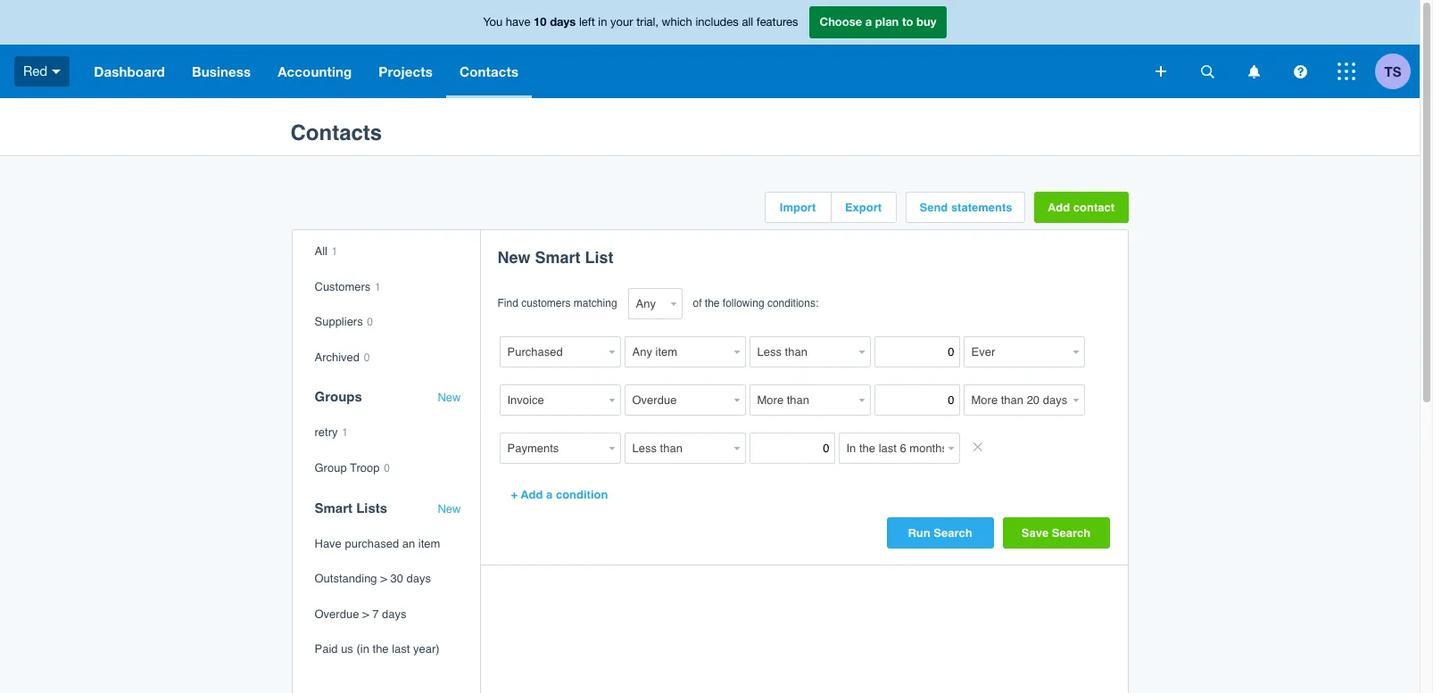 Task type: describe. For each thing, give the bounding box(es) containing it.
smart lists
[[315, 500, 387, 515]]

> for outstanding
[[380, 572, 387, 585]]

1 vertical spatial smart
[[315, 500, 352, 515]]

all
[[742, 15, 753, 29]]

red button
[[0, 45, 81, 98]]

contacts button
[[446, 45, 532, 98]]

contact
[[1073, 201, 1115, 214]]

you
[[483, 15, 503, 29]]

have
[[506, 15, 530, 29]]

find
[[497, 297, 518, 310]]

search for save search
[[1052, 526, 1091, 540]]

dashboard link
[[81, 45, 178, 98]]

a inside button
[[546, 488, 553, 501]]

customers
[[315, 280, 371, 293]]

groups
[[315, 389, 362, 405]]

days for 30
[[406, 572, 431, 585]]

conditions:
[[767, 297, 818, 310]]

in
[[598, 15, 607, 29]]

retry
[[315, 426, 338, 439]]

1 horizontal spatial smart
[[535, 248, 580, 267]]

archived
[[315, 350, 360, 364]]

0 for archived
[[364, 351, 370, 364]]

lists
[[356, 500, 387, 515]]

matching
[[574, 297, 617, 310]]

suppliers
[[315, 315, 363, 329]]

1 inside the all 1
[[332, 245, 338, 258]]

send
[[920, 201, 948, 214]]

search for run search
[[934, 526, 972, 540]]

your
[[610, 15, 633, 29]]

list
[[585, 248, 614, 267]]

> for overdue
[[362, 607, 369, 621]]

+ add a condition button
[[497, 479, 621, 510]]

suppliers 0
[[315, 315, 373, 329]]

ts
[[1384, 63, 1401, 79]]

accounting button
[[264, 45, 365, 98]]

days for 10
[[550, 14, 576, 29]]

following
[[723, 297, 764, 310]]

business
[[192, 63, 251, 79]]

new link for smart lists
[[438, 502, 461, 516]]

dashboard
[[94, 63, 165, 79]]

group troop 0
[[315, 461, 390, 475]]

which
[[662, 15, 692, 29]]

1 svg image from the left
[[1201, 65, 1214, 78]]

paid us (in the last year)
[[315, 643, 440, 656]]

+
[[511, 488, 518, 501]]

import button
[[765, 193, 830, 222]]

year)
[[413, 643, 440, 656]]

trial,
[[636, 15, 659, 29]]

customers
[[521, 297, 571, 310]]

ts button
[[1375, 45, 1420, 98]]

Outstanding text field
[[624, 385, 729, 416]]

of
[[693, 297, 702, 310]]

of the following conditions:
[[693, 297, 818, 310]]

run search button
[[887, 518, 994, 549]]

to
[[902, 14, 913, 29]]

run search
[[908, 526, 972, 540]]

new for new link related to groups
[[438, 391, 461, 405]]

send statements button
[[906, 193, 1024, 222]]

archived 0
[[315, 350, 370, 364]]

have purchased an item
[[315, 537, 440, 550]]

10
[[534, 14, 547, 29]]

add contact button
[[1034, 192, 1128, 223]]

paid
[[315, 643, 338, 656]]

features
[[756, 15, 798, 29]]

overdue > 7 days
[[315, 607, 406, 621]]



Task type: locate. For each thing, give the bounding box(es) containing it.
an
[[402, 537, 415, 550]]

choose
[[820, 14, 862, 29]]

export button
[[831, 193, 895, 222]]

0 vertical spatial the
[[705, 297, 720, 310]]

1 vertical spatial 0
[[364, 351, 370, 364]]

0 vertical spatial 0
[[367, 316, 373, 329]]

1 right retry
[[342, 427, 348, 439]]

all 1
[[315, 244, 338, 258]]

1 vertical spatial new
[[438, 391, 461, 405]]

0 vertical spatial days
[[550, 14, 576, 29]]

search
[[934, 526, 972, 540], [1052, 526, 1091, 540]]

you have 10 days left in your trial, which includes all features
[[483, 14, 798, 29]]

run
[[908, 526, 930, 540]]

new for new smart list
[[497, 248, 530, 267]]

accounting
[[278, 63, 352, 79]]

us
[[341, 643, 353, 656]]

statements
[[951, 201, 1012, 214]]

a left plan
[[865, 14, 872, 29]]

1 vertical spatial >
[[362, 607, 369, 621]]

0 vertical spatial contacts
[[460, 63, 519, 79]]

2 vertical spatial 0
[[384, 462, 390, 475]]

new link for groups
[[438, 391, 461, 405]]

smart up have
[[315, 500, 352, 515]]

send statements
[[920, 201, 1012, 214]]

svg image
[[1201, 65, 1214, 78], [1248, 65, 1259, 78]]

the
[[705, 297, 720, 310], [373, 643, 389, 656]]

1 horizontal spatial contacts
[[460, 63, 519, 79]]

1 right all
[[332, 245, 338, 258]]

add
[[1048, 201, 1070, 214], [521, 488, 543, 501]]

smart
[[535, 248, 580, 267], [315, 500, 352, 515]]

buy
[[916, 14, 936, 29]]

purchased
[[345, 537, 399, 550]]

days right the 10
[[550, 14, 576, 29]]

search right save
[[1052, 526, 1091, 540]]

all
[[315, 244, 327, 258]]

0 for suppliers
[[367, 316, 373, 329]]

2 search from the left
[[1052, 526, 1091, 540]]

2 new link from the top
[[438, 502, 461, 516]]

0 vertical spatial 1
[[332, 245, 338, 258]]

choose a plan to buy
[[820, 14, 936, 29]]

1 vertical spatial contacts
[[290, 121, 382, 146]]

0 horizontal spatial the
[[373, 643, 389, 656]]

1 horizontal spatial search
[[1052, 526, 1091, 540]]

contacts down accounting popup button
[[290, 121, 382, 146]]

the right of
[[705, 297, 720, 310]]

> left 7
[[362, 607, 369, 621]]

0 inside archived 0
[[364, 351, 370, 364]]

contacts inside dropdown button
[[460, 63, 519, 79]]

1 for all
[[375, 281, 381, 293]]

0 vertical spatial a
[[865, 14, 872, 29]]

find customers matching
[[497, 297, 617, 310]]

add left contact
[[1048, 201, 1070, 214]]

0
[[367, 316, 373, 329], [364, 351, 370, 364], [384, 462, 390, 475]]

new
[[497, 248, 530, 267], [438, 391, 461, 405], [438, 502, 461, 515]]

days for 7
[[382, 607, 406, 621]]

includes
[[695, 15, 739, 29]]

(in
[[356, 643, 369, 656]]

days right 30 on the left
[[406, 572, 431, 585]]

add right +
[[521, 488, 543, 501]]

1 horizontal spatial svg image
[[1248, 65, 1259, 78]]

banner containing ts
[[0, 0, 1420, 98]]

contacts down you
[[460, 63, 519, 79]]

0 right troop
[[384, 462, 390, 475]]

0 vertical spatial smart
[[535, 248, 580, 267]]

2 horizontal spatial 1
[[375, 281, 381, 293]]

1 horizontal spatial the
[[705, 297, 720, 310]]

1 inside retry 1
[[342, 427, 348, 439]]

0 horizontal spatial svg image
[[1201, 65, 1214, 78]]

a left condition
[[546, 488, 553, 501]]

add inside + add a condition button
[[521, 488, 543, 501]]

0 vertical spatial new
[[497, 248, 530, 267]]

item
[[418, 537, 440, 550]]

2 vertical spatial 1
[[342, 427, 348, 439]]

2 vertical spatial new
[[438, 502, 461, 515]]

projects button
[[365, 45, 446, 98]]

overdue
[[315, 607, 359, 621]]

0 inside suppliers 0
[[367, 316, 373, 329]]

> left 30 on the left
[[380, 572, 387, 585]]

1 vertical spatial add
[[521, 488, 543, 501]]

1 vertical spatial days
[[406, 572, 431, 585]]

1 right the customers
[[375, 281, 381, 293]]

None text field
[[624, 336, 729, 368], [963, 336, 1069, 368], [749, 385, 854, 416], [963, 385, 1069, 416], [749, 433, 835, 464], [624, 336, 729, 368], [963, 336, 1069, 368], [749, 385, 854, 416], [963, 385, 1069, 416], [749, 433, 835, 464]]

1 vertical spatial the
[[373, 643, 389, 656]]

plan
[[875, 14, 899, 29]]

search inside 'button'
[[1052, 526, 1091, 540]]

add inside add contact button
[[1048, 201, 1070, 214]]

search inside button
[[934, 526, 972, 540]]

projects
[[379, 63, 433, 79]]

0 horizontal spatial contacts
[[290, 121, 382, 146]]

the right (in
[[373, 643, 389, 656]]

have
[[315, 537, 342, 550]]

business button
[[178, 45, 264, 98]]

1 search from the left
[[934, 526, 972, 540]]

1 vertical spatial new link
[[438, 502, 461, 516]]

condition
[[556, 488, 608, 501]]

0 horizontal spatial add
[[521, 488, 543, 501]]

import
[[780, 201, 816, 214]]

days right 7
[[382, 607, 406, 621]]

>
[[380, 572, 387, 585], [362, 607, 369, 621]]

1 vertical spatial a
[[546, 488, 553, 501]]

save search button
[[1003, 518, 1110, 549]]

save
[[1022, 526, 1049, 540]]

1 vertical spatial 1
[[375, 281, 381, 293]]

2 vertical spatial days
[[382, 607, 406, 621]]

smart left list
[[535, 248, 580, 267]]

0 horizontal spatial >
[[362, 607, 369, 621]]

outstanding
[[315, 572, 377, 585]]

1 horizontal spatial add
[[1048, 201, 1070, 214]]

days
[[550, 14, 576, 29], [406, 572, 431, 585], [382, 607, 406, 621]]

1 new link from the top
[[438, 391, 461, 405]]

1 horizontal spatial 1
[[342, 427, 348, 439]]

1 horizontal spatial >
[[380, 572, 387, 585]]

0 right archived
[[364, 351, 370, 364]]

30
[[390, 572, 403, 585]]

1 inside the customers 1
[[375, 281, 381, 293]]

0 right suppliers
[[367, 316, 373, 329]]

0 vertical spatial add
[[1048, 201, 1070, 214]]

banner
[[0, 0, 1420, 98]]

retry 1
[[315, 426, 348, 439]]

0 vertical spatial new link
[[438, 391, 461, 405]]

0 horizontal spatial smart
[[315, 500, 352, 515]]

1 for groups
[[342, 427, 348, 439]]

left
[[579, 15, 595, 29]]

a
[[865, 14, 872, 29], [546, 488, 553, 501]]

svg image inside red popup button
[[52, 69, 61, 74]]

add contact
[[1048, 201, 1115, 214]]

customers 1
[[315, 280, 381, 293]]

0 horizontal spatial 1
[[332, 245, 338, 258]]

0 horizontal spatial a
[[546, 488, 553, 501]]

group
[[315, 461, 347, 475]]

new smart list
[[497, 248, 614, 267]]

svg image
[[1338, 62, 1355, 80], [1293, 65, 1307, 78], [1156, 66, 1166, 77], [52, 69, 61, 74]]

All text field
[[628, 288, 666, 319]]

troop
[[350, 461, 380, 475]]

outstanding > 30 days
[[315, 572, 431, 585]]

new for new link related to smart lists
[[438, 502, 461, 515]]

save search
[[1022, 526, 1091, 540]]

red
[[23, 63, 48, 78]]

None text field
[[499, 336, 605, 368], [749, 336, 854, 368], [874, 336, 960, 368], [499, 385, 605, 416], [874, 385, 960, 416], [499, 433, 605, 464], [624, 433, 729, 464], [838, 433, 944, 464], [499, 336, 605, 368], [749, 336, 854, 368], [874, 336, 960, 368], [499, 385, 605, 416], [874, 385, 960, 416], [499, 433, 605, 464], [624, 433, 729, 464], [838, 433, 944, 464]]

last
[[392, 643, 410, 656]]

export
[[845, 201, 882, 214]]

1 horizontal spatial a
[[865, 14, 872, 29]]

0 vertical spatial >
[[380, 572, 387, 585]]

7
[[372, 607, 379, 621]]

+ add a condition
[[511, 488, 608, 501]]

0 inside the group troop 0
[[384, 462, 390, 475]]

2 svg image from the left
[[1248, 65, 1259, 78]]

search right the run
[[934, 526, 972, 540]]

0 horizontal spatial search
[[934, 526, 972, 540]]

contacts
[[460, 63, 519, 79], [290, 121, 382, 146]]



Task type: vqa. For each thing, say whether or not it's contained in the screenshot.
1 inside retry 1
yes



